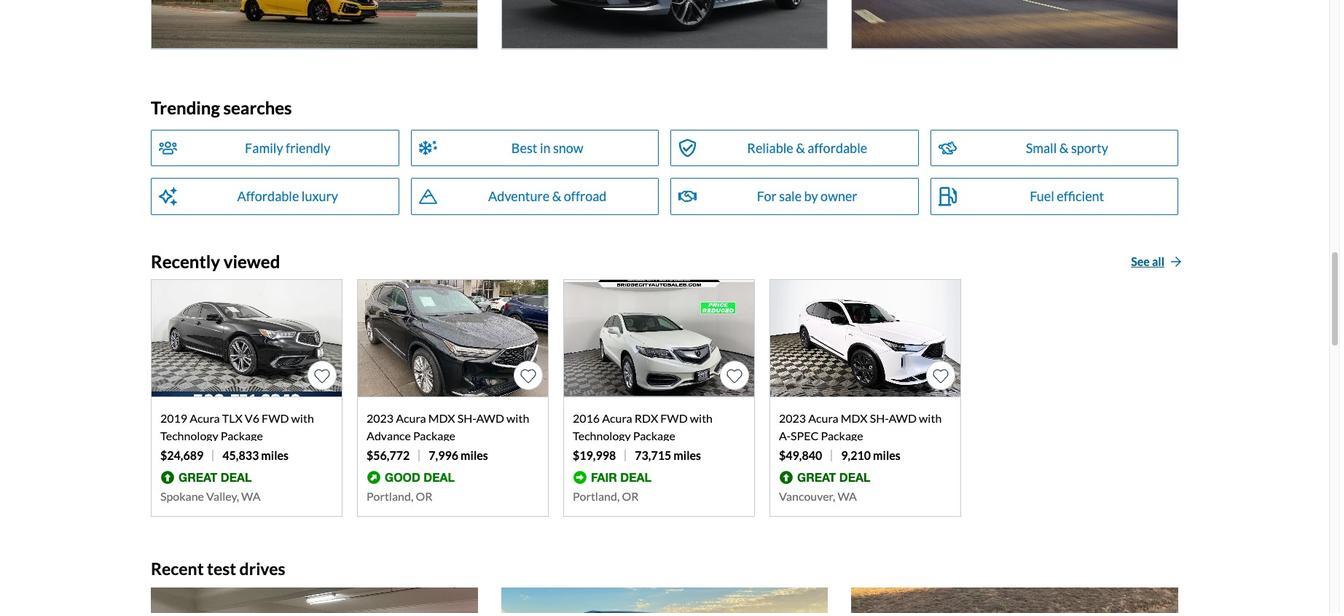 Task type: locate. For each thing, give the bounding box(es) containing it.
& right reliable
[[796, 140, 805, 156]]

sh- up the 9,210 miles
[[870, 411, 889, 425]]

mdx inside 2023 acura mdx sh-awd with a-spec package
[[841, 411, 868, 425]]

great deal up spokane valley, wa
[[179, 470, 252, 484]]

v6
[[245, 411, 260, 425]]

miles right "7,996"
[[461, 449, 488, 462]]

with inside 2019 acura tlx v6 fwd with technology package
[[291, 411, 314, 425]]

awd inside 2023 acura mdx sh-awd with a-spec package
[[889, 411, 917, 425]]

4 miles from the left
[[873, 449, 901, 462]]

offroad
[[564, 188, 607, 204]]

or down fair deal
[[622, 489, 639, 503]]

acura
[[190, 411, 220, 425], [396, 411, 426, 425], [602, 411, 633, 425], [809, 411, 839, 425]]

acura inside 2016 acura rdx fwd with technology package
[[602, 411, 633, 425]]

miles right "45,833"
[[261, 449, 289, 462]]

affordable
[[237, 188, 299, 204]]

package up 9,210
[[821, 429, 864, 443]]

2 acura from the left
[[396, 411, 426, 425]]

acura inside 2023 acura mdx sh-awd with advance package
[[396, 411, 426, 425]]

deal down 73,715
[[621, 470, 652, 484]]

0 horizontal spatial or
[[416, 489, 433, 503]]

0 horizontal spatial &
[[552, 188, 562, 204]]

2 portland, or from the left
[[573, 489, 639, 503]]

1 portland, or from the left
[[367, 489, 433, 503]]

1 miles from the left
[[261, 449, 289, 462]]

acura left the rdx
[[602, 411, 633, 425]]

deal
[[221, 470, 252, 484], [424, 470, 455, 484], [621, 470, 652, 484], [840, 470, 871, 484]]

2023 for advance
[[367, 411, 394, 425]]

4 acura from the left
[[809, 411, 839, 425]]

or down good deal
[[416, 489, 433, 503]]

2023
[[367, 411, 394, 425], [779, 411, 806, 425]]

great
[[179, 470, 217, 484], [798, 470, 836, 484]]

$49,840
[[779, 449, 823, 462]]

2 awd from the left
[[889, 411, 917, 425]]

great up "vancouver, wa"
[[798, 470, 836, 484]]

1 awd from the left
[[476, 411, 504, 425]]

3 miles from the left
[[674, 449, 701, 462]]

3 with from the left
[[690, 411, 713, 425]]

recently
[[151, 250, 220, 272]]

2019 acura tlx v6 fwd with technology package image
[[152, 280, 342, 397]]

2 mdx from the left
[[841, 411, 868, 425]]

1 horizontal spatial fwd
[[661, 411, 688, 425]]

1 or from the left
[[416, 489, 433, 503]]

mdx up 9,210
[[841, 411, 868, 425]]

with
[[291, 411, 314, 425], [507, 411, 529, 425], [690, 411, 713, 425], [919, 411, 942, 425]]

adventure & offroad link
[[411, 178, 659, 215]]

fwd right the rdx
[[661, 411, 688, 425]]

reliable & affordable
[[747, 140, 868, 156]]

7,996 miles
[[429, 449, 488, 462]]

portland, or down fair
[[573, 489, 639, 503]]

& left offroad
[[552, 188, 562, 204]]

technology up the $24,689
[[160, 429, 218, 443]]

acura up spec
[[809, 411, 839, 425]]

2 fwd from the left
[[661, 411, 688, 425]]

fwd inside 2019 acura tlx v6 fwd with technology package
[[262, 411, 289, 425]]

with inside 2023 acura mdx sh-awd with a-spec package
[[919, 411, 942, 425]]

&
[[796, 140, 805, 156], [1060, 140, 1069, 156], [552, 188, 562, 204]]

acura up advance on the bottom of page
[[396, 411, 426, 425]]

reliable & affordable image
[[679, 138, 697, 159]]

1 with from the left
[[291, 411, 314, 425]]

& right the small
[[1060, 140, 1069, 156]]

snow
[[553, 140, 584, 156]]

package down the rdx
[[633, 429, 676, 443]]

acura for technology
[[190, 411, 220, 425]]

great up spokane valley, wa
[[179, 470, 217, 484]]

awd inside 2023 acura mdx sh-awd with advance package
[[476, 411, 504, 425]]

2 sh- from the left
[[870, 411, 889, 425]]

4 with from the left
[[919, 411, 942, 425]]

2023 chrysler 300 review image
[[852, 587, 1179, 613]]

2 great from the left
[[798, 470, 836, 484]]

1 horizontal spatial great deal
[[798, 470, 871, 484]]

rdx
[[635, 411, 658, 425]]

2 technology from the left
[[573, 429, 631, 443]]

great deal for wa
[[798, 470, 871, 484]]

for sale by owner link
[[671, 178, 919, 215]]

awd for 9,210 miles
[[889, 411, 917, 425]]

fuel
[[1030, 188, 1055, 204]]

1 2023 from the left
[[367, 411, 394, 425]]

0 horizontal spatial technology
[[160, 429, 218, 443]]

1 package from the left
[[221, 429, 263, 443]]

1 great deal from the left
[[179, 470, 252, 484]]

wa
[[241, 489, 261, 503], [838, 489, 857, 503]]

portland, or for good
[[367, 489, 433, 503]]

deal down "45,833"
[[221, 470, 252, 484]]

0 horizontal spatial sh-
[[458, 411, 476, 425]]

mdx up "7,996"
[[428, 411, 455, 425]]

1 horizontal spatial mdx
[[841, 411, 868, 425]]

2016 acura rdx fwd with technology package
[[573, 411, 713, 443]]

2019 acura tlx v6 fwd with technology package
[[160, 411, 314, 443]]

mdx
[[428, 411, 455, 425], [841, 411, 868, 425]]

0 horizontal spatial 2023
[[367, 411, 394, 425]]

recent test drives
[[151, 558, 285, 579]]

recent
[[151, 558, 204, 579]]

1 acura from the left
[[190, 411, 220, 425]]

1 horizontal spatial awd
[[889, 411, 917, 425]]

portland, down good
[[367, 489, 414, 503]]

fair deal
[[591, 470, 652, 484]]

trending
[[151, 97, 220, 118]]

test
[[207, 558, 236, 579]]

mdx inside 2023 acura mdx sh-awd with advance package
[[428, 411, 455, 425]]

with inside 2016 acura rdx fwd with technology package
[[690, 411, 713, 425]]

1 deal from the left
[[221, 470, 252, 484]]

4 deal from the left
[[840, 470, 871, 484]]

3 acura from the left
[[602, 411, 633, 425]]

1 horizontal spatial portland,
[[573, 489, 620, 503]]

1 horizontal spatial or
[[622, 489, 639, 503]]

in
[[540, 140, 551, 156]]

2 horizontal spatial &
[[1060, 140, 1069, 156]]

1 fwd from the left
[[262, 411, 289, 425]]

1 technology from the left
[[160, 429, 218, 443]]

0 horizontal spatial great deal
[[179, 470, 252, 484]]

1 horizontal spatial wa
[[838, 489, 857, 503]]

portland, or
[[367, 489, 433, 503], [573, 489, 639, 503]]

vancouver, wa
[[779, 489, 857, 503]]

0 horizontal spatial portland,
[[367, 489, 414, 503]]

portland,
[[367, 489, 414, 503], [573, 489, 620, 503]]

sh-
[[458, 411, 476, 425], [870, 411, 889, 425]]

2 deal from the left
[[424, 470, 455, 484]]

2016
[[573, 411, 600, 425]]

sh- for 9,210
[[870, 411, 889, 425]]

miles
[[261, 449, 289, 462], [461, 449, 488, 462], [674, 449, 701, 462], [873, 449, 901, 462]]

mdx for package
[[428, 411, 455, 425]]

3 package from the left
[[633, 429, 676, 443]]

technology
[[160, 429, 218, 443], [573, 429, 631, 443]]

1 great from the left
[[179, 470, 217, 484]]

0 horizontal spatial portland, or
[[367, 489, 433, 503]]

package up "7,996"
[[413, 429, 456, 443]]

2023 inside 2023 acura mdx sh-awd with advance package
[[367, 411, 394, 425]]

0 horizontal spatial great
[[179, 470, 217, 484]]

2023 up advance on the bottom of page
[[367, 411, 394, 425]]

great deal up "vancouver, wa"
[[798, 470, 871, 484]]

searches
[[223, 97, 292, 118]]

fwd inside 2016 acura rdx fwd with technology package
[[661, 411, 688, 425]]

or
[[416, 489, 433, 503], [622, 489, 639, 503]]

73,715
[[635, 449, 672, 462]]

deal down "7,996"
[[424, 470, 455, 484]]

portland, down fair
[[573, 489, 620, 503]]

2019
[[160, 411, 187, 425]]

1 horizontal spatial 2023
[[779, 411, 806, 425]]

miles right 73,715
[[674, 449, 701, 462]]

2 great deal from the left
[[798, 470, 871, 484]]

miles for 7,996 miles
[[461, 449, 488, 462]]

miles right 9,210
[[873, 449, 901, 462]]

1 horizontal spatial portland, or
[[573, 489, 639, 503]]

mdx for spec
[[841, 411, 868, 425]]

luxury
[[302, 188, 338, 204]]

2023 inside 2023 acura mdx sh-awd with a-spec package
[[779, 411, 806, 425]]

2 miles from the left
[[461, 449, 488, 462]]

0 horizontal spatial awd
[[476, 411, 504, 425]]

with for 2023 acura mdx sh-awd with advance package
[[507, 411, 529, 425]]

2 or from the left
[[622, 489, 639, 503]]

0 horizontal spatial wa
[[241, 489, 261, 503]]

2 with from the left
[[507, 411, 529, 425]]

with inside 2023 acura mdx sh-awd with advance package
[[507, 411, 529, 425]]

family friendly link
[[151, 130, 399, 167]]

great for $49,840
[[798, 470, 836, 484]]

deal down 9,210
[[840, 470, 871, 484]]

portland, or down good
[[367, 489, 433, 503]]

sh- inside 2023 acura mdx sh-awd with advance package
[[458, 411, 476, 425]]

1 portland, from the left
[[367, 489, 414, 503]]

good
[[385, 470, 421, 484]]

great deal
[[179, 470, 252, 484], [798, 470, 871, 484]]

2023 for a-
[[779, 411, 806, 425]]

package inside 2023 acura mdx sh-awd with a-spec package
[[821, 429, 864, 443]]

acura for advance
[[396, 411, 426, 425]]

$19,998
[[573, 449, 616, 462]]

1 sh- from the left
[[458, 411, 476, 425]]

4 package from the left
[[821, 429, 864, 443]]

2016 acura rdx fwd with technology package image
[[564, 280, 755, 397]]

package
[[221, 429, 263, 443], [413, 429, 456, 443], [633, 429, 676, 443], [821, 429, 864, 443]]

spokane valley, wa
[[160, 489, 261, 503]]

fuel efficient
[[1030, 188, 1105, 204]]

1 horizontal spatial sh-
[[870, 411, 889, 425]]

sporty
[[1072, 140, 1109, 156]]

recently viewed
[[151, 250, 280, 272]]

wa right vancouver,
[[838, 489, 857, 503]]

2 package from the left
[[413, 429, 456, 443]]

acura inside 2023 acura mdx sh-awd with a-spec package
[[809, 411, 839, 425]]

acura inside 2019 acura tlx v6 fwd with technology package
[[190, 411, 220, 425]]

1 horizontal spatial &
[[796, 140, 805, 156]]

1 mdx from the left
[[428, 411, 455, 425]]

package up "45,833"
[[221, 429, 263, 443]]

& for offroad
[[552, 188, 562, 204]]

73,715 miles
[[635, 449, 701, 462]]

2023 acura mdx sh-awd with a-spec package
[[779, 411, 942, 443]]

sh- inside 2023 acura mdx sh-awd with a-spec package
[[870, 411, 889, 425]]

sh- up 7,996 miles
[[458, 411, 476, 425]]

for sale by owner image
[[679, 186, 697, 207]]

great for $24,689
[[179, 470, 217, 484]]

2023 up "a-"
[[779, 411, 806, 425]]

sh- for 7,996
[[458, 411, 476, 425]]

awd up the 9,210 miles
[[889, 411, 917, 425]]

reliable
[[747, 140, 794, 156]]

miles for 73,715 miles
[[674, 449, 701, 462]]

awd
[[476, 411, 504, 425], [889, 411, 917, 425]]

valley,
[[206, 489, 239, 503]]

wa right the "valley,"
[[241, 489, 261, 503]]

1 horizontal spatial technology
[[573, 429, 631, 443]]

portland, for fair
[[573, 489, 620, 503]]

3 deal from the left
[[621, 470, 652, 484]]

1 horizontal spatial great
[[798, 470, 836, 484]]

best in snow
[[512, 140, 584, 156]]

deal for 9,210
[[840, 470, 871, 484]]

awd up 7,996 miles
[[476, 411, 504, 425]]

0 horizontal spatial mdx
[[428, 411, 455, 425]]

family friendly image
[[159, 138, 177, 159]]

all
[[1152, 254, 1165, 268]]

fwd
[[262, 411, 289, 425], [661, 411, 688, 425]]

technology up "$19,998"
[[573, 429, 631, 443]]

acura left tlx
[[190, 411, 220, 425]]

2 portland, from the left
[[573, 489, 620, 503]]

0 horizontal spatial fwd
[[262, 411, 289, 425]]

fwd right v6
[[262, 411, 289, 425]]

2 2023 from the left
[[779, 411, 806, 425]]

or for fair
[[622, 489, 639, 503]]

9,210 miles
[[841, 449, 901, 462]]



Task type: vqa. For each thing, say whether or not it's contained in the screenshot.


Task type: describe. For each thing, give the bounding box(es) containing it.
affordable luxury
[[237, 188, 338, 204]]

portland, for good
[[367, 489, 414, 503]]

vancouver,
[[779, 489, 836, 503]]

for
[[757, 188, 777, 204]]

2023 acura mdx sh-awd with advance package
[[367, 411, 529, 443]]

see all link
[[1132, 251, 1182, 272]]

technology inside 2016 acura rdx fwd with technology package
[[573, 429, 631, 443]]

a-
[[779, 429, 791, 443]]

small & sporty
[[1026, 140, 1109, 156]]

affordable luxury image
[[159, 186, 177, 207]]

small & sporty image
[[939, 138, 957, 159]]

adventure
[[488, 188, 550, 204]]

spec
[[791, 429, 819, 443]]

7,996
[[429, 449, 459, 462]]

& for affordable
[[796, 140, 805, 156]]

spokane
[[160, 489, 204, 503]]

small & sporty link
[[931, 130, 1179, 167]]

best
[[512, 140, 538, 156]]

2 wa from the left
[[838, 489, 857, 503]]

affordable luxury link
[[151, 178, 399, 215]]

viewed
[[224, 250, 280, 272]]

2023 jeep grand cherokee 4xe review image
[[501, 587, 828, 613]]

efficient
[[1057, 188, 1105, 204]]

honda civic type r image
[[152, 0, 477, 48]]

by
[[805, 188, 818, 204]]

45,833 miles
[[223, 449, 289, 462]]

9,210
[[841, 449, 871, 462]]

portland, or for fair
[[573, 489, 639, 503]]

for sale by owner
[[757, 188, 858, 204]]

technology inside 2019 acura tlx v6 fwd with technology package
[[160, 429, 218, 443]]

$24,689
[[160, 449, 204, 462]]

2023 acura mdx sh-awd with a-spec package image
[[771, 280, 961, 397]]

fair
[[591, 470, 617, 484]]

deal for 45,833
[[221, 470, 252, 484]]

honda civic image
[[502, 0, 828, 48]]

with for 2023 acura mdx sh-awd with a-spec package
[[919, 411, 942, 425]]

2023 dodge challenger review image
[[151, 587, 478, 613]]

package inside 2023 acura mdx sh-awd with advance package
[[413, 429, 456, 443]]

$56,772
[[367, 449, 410, 462]]

honda accord image
[[852, 0, 1178, 48]]

adventure & offroad image
[[419, 186, 437, 207]]

2023 acura mdx sh-awd with advance package image
[[358, 280, 548, 397]]

& for sporty
[[1060, 140, 1069, 156]]

adventure & offroad
[[488, 188, 607, 204]]

deal for 7,996
[[424, 470, 455, 484]]

friendly
[[286, 140, 331, 156]]

advance
[[367, 429, 411, 443]]

see
[[1132, 254, 1150, 268]]

fuel efficient link
[[931, 178, 1179, 215]]

45,833
[[223, 449, 259, 462]]

awd for 7,996 miles
[[476, 411, 504, 425]]

owner
[[821, 188, 858, 204]]

1 wa from the left
[[241, 489, 261, 503]]

acura for package
[[602, 411, 633, 425]]

family friendly
[[245, 140, 331, 156]]

family
[[245, 140, 283, 156]]

small
[[1026, 140, 1057, 156]]

best in snow image
[[419, 138, 437, 159]]

package inside 2016 acura rdx fwd with technology package
[[633, 429, 676, 443]]

acura for a-
[[809, 411, 839, 425]]

affordable
[[808, 140, 868, 156]]

sale
[[779, 188, 802, 204]]

best in snow link
[[411, 130, 659, 167]]

miles for 45,833 miles
[[261, 449, 289, 462]]

see all
[[1132, 254, 1165, 268]]

with for 2019 acura tlx v6 fwd with technology package
[[291, 411, 314, 425]]

or for good
[[416, 489, 433, 503]]

reliable & affordable link
[[671, 130, 919, 167]]

package inside 2019 acura tlx v6 fwd with technology package
[[221, 429, 263, 443]]

trending searches
[[151, 97, 292, 118]]

fuel efficient image
[[939, 186, 957, 207]]

tlx
[[222, 411, 243, 425]]

great deal for valley,
[[179, 470, 252, 484]]

drives
[[240, 558, 285, 579]]

miles for 9,210 miles
[[873, 449, 901, 462]]

deal for 73,715
[[621, 470, 652, 484]]

good deal
[[385, 470, 455, 484]]



